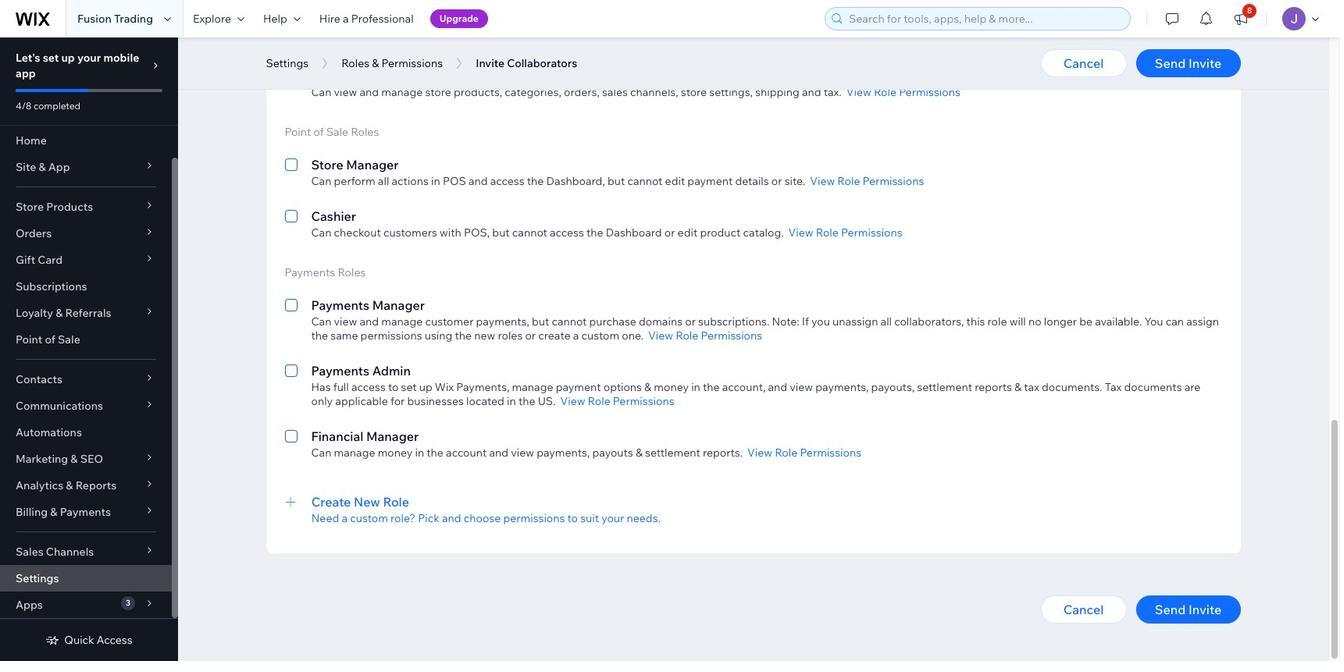 Task type: locate. For each thing, give the bounding box(es) containing it.
view right tax.
[[847, 85, 872, 99]]

to inside create new role need a custom role? pick and choose permissions to suit your needs.
[[568, 512, 578, 526]]

can inside store manager can view and manage store products, categories, orders, sales channels, store settings, shipping and tax. view role permissions
[[311, 85, 332, 99]]

referrals
[[65, 306, 111, 320]]

cashier
[[311, 209, 356, 224]]

cannot inside store manager can perform all actions in pos and access the dashboard, but cannot edit payment details or site. view role permissions
[[628, 174, 663, 188]]

cannot inside the cashier can checkout customers with pos, but cannot access the dashboard or edit product catalog. view role permissions
[[512, 226, 547, 240]]

0 horizontal spatial set
[[43, 51, 59, 65]]

view role permissions for payments manager
[[648, 329, 763, 343]]

1 vertical spatial cancel button
[[1041, 596, 1127, 624]]

1 horizontal spatial of
[[314, 125, 324, 139]]

can down payments roles
[[311, 315, 332, 329]]

1 vertical spatial all
[[881, 315, 892, 329]]

payments manager
[[311, 298, 425, 313]]

view inside financial manager can manage money in the account and view payments, payouts & settlement reports. view role permissions
[[511, 446, 534, 460]]

1 horizontal spatial but
[[532, 315, 549, 329]]

1 horizontal spatial settings
[[266, 56, 309, 70]]

role right site.
[[838, 174, 860, 188]]

channels,
[[630, 85, 679, 99]]

site & app button
[[0, 154, 172, 180]]

custom down new
[[350, 512, 388, 526]]

role up create new role button
[[775, 446, 798, 460]]

4/8
[[16, 100, 31, 112]]

3 can from the top
[[311, 226, 332, 240]]

store inside popup button
[[16, 200, 44, 214]]

and right "account,"
[[768, 380, 788, 395]]

cancel button for 1st send invite button from the top
[[1041, 49, 1127, 77]]

in inside financial manager can manage money in the account and view payments, payouts & settlement reports. view role permissions
[[415, 446, 424, 460]]

1 vertical spatial settings
[[16, 572, 59, 586]]

purchase
[[589, 315, 637, 329]]

0 vertical spatial sale
[[326, 125, 349, 139]]

store
[[311, 68, 344, 84], [311, 157, 344, 173], [16, 200, 44, 214]]

manage right located
[[512, 380, 554, 395]]

be
[[1080, 315, 1093, 329]]

0 horizontal spatial payments,
[[476, 315, 529, 329]]

1 horizontal spatial point
[[285, 125, 311, 139]]

1 vertical spatial sale
[[58, 333, 80, 347]]

0 horizontal spatial of
[[45, 333, 55, 347]]

settlement left reports on the right bottom of the page
[[917, 380, 973, 395]]

view inside store manager can perform all actions in pos and access the dashboard, but cannot edit payment details or site. view role permissions
[[810, 174, 835, 188]]

or inside the cashier can checkout customers with pos, but cannot access the dashboard or edit product catalog. view role permissions
[[665, 226, 675, 240]]

you
[[812, 315, 830, 329]]

1 vertical spatial to
[[568, 512, 578, 526]]

& right 'billing'
[[50, 505, 57, 519]]

0 horizontal spatial to
[[388, 380, 399, 395]]

0 vertical spatial point
[[285, 125, 311, 139]]

a
[[343, 12, 349, 26], [573, 329, 579, 343], [342, 512, 348, 526]]

store inside store manager can view and manage store products, categories, orders, sales channels, store settings, shipping and tax. view role permissions
[[311, 68, 344, 84]]

settings down sales at the left
[[16, 572, 59, 586]]

in left "account,"
[[691, 380, 701, 395]]

1 vertical spatial point
[[16, 333, 42, 347]]

role up role?
[[383, 494, 409, 510]]

roles down stores roles
[[341, 56, 370, 70]]

the left us.
[[519, 395, 536, 409]]

2 can from the top
[[311, 174, 332, 188]]

role inside create new role need a custom role? pick and choose permissions to suit your needs.
[[383, 494, 409, 510]]

0 vertical spatial set
[[43, 51, 59, 65]]

view role permissions up payouts
[[560, 395, 675, 409]]

& left tax
[[1015, 380, 1022, 395]]

cancel for cancel button associated with first send invite button from the bottom of the page
[[1064, 602, 1104, 618]]

point of sale
[[16, 333, 80, 347]]

& left seo
[[71, 452, 78, 466]]

& for referrals
[[56, 306, 63, 320]]

settlement inside financial manager can manage money in the account and view payments, payouts & settlement reports. view role permissions
[[645, 446, 701, 460]]

0 horizontal spatial settings
[[16, 572, 59, 586]]

the left account
[[427, 446, 444, 460]]

custom inside create new role need a custom role? pick and choose permissions to suit your needs.
[[350, 512, 388, 526]]

can for store manager can view and manage store products, categories, orders, sales channels, store settings, shipping and tax. view role permissions
[[311, 85, 332, 99]]

in inside store manager can perform all actions in pos and access the dashboard, but cannot edit payment details or site. view role permissions
[[431, 174, 440, 188]]

a right hire
[[343, 12, 349, 26]]

1 send from the top
[[1155, 55, 1186, 71]]

1 vertical spatial custom
[[350, 512, 388, 526]]

payments up same
[[311, 298, 370, 313]]

1 vertical spatial send invite button
[[1136, 596, 1241, 624]]

stores roles
[[285, 36, 348, 50]]

the inside store manager can perform all actions in pos and access the dashboard, but cannot edit payment details or site. view role permissions
[[527, 174, 544, 188]]

1 vertical spatial access
[[550, 226, 584, 240]]

let's set up your mobile app
[[16, 51, 139, 80]]

payment inside has full access to set up wix payments, manage payment options & money in the account, and view payments, payouts, settlement reports & tax documents. tax documents are only applicable for businesses located in the us.
[[556, 380, 601, 395]]

access inside the cashier can checkout customers with pos, but cannot access the dashboard or edit product catalog. view role permissions
[[550, 226, 584, 240]]

1 vertical spatial store
[[311, 157, 344, 173]]

set right let's
[[43, 51, 59, 65]]

manage inside store manager can view and manage store products, categories, orders, sales channels, store settings, shipping and tax. view role permissions
[[381, 85, 423, 99]]

1 vertical spatial send
[[1155, 602, 1186, 618]]

0 horizontal spatial money
[[378, 446, 413, 460]]

4/8 completed
[[16, 100, 81, 112]]

1 horizontal spatial up
[[419, 380, 433, 395]]

role right tax.
[[874, 85, 897, 99]]

the left "account,"
[[703, 380, 720, 395]]

settlement
[[917, 380, 973, 395], [645, 446, 701, 460]]

collaborators
[[507, 56, 577, 70]]

payments, inside financial manager can manage money in the account and view payments, payouts & settlement reports. view role permissions
[[537, 446, 590, 460]]

0 horizontal spatial your
[[77, 51, 101, 65]]

1 vertical spatial cannot
[[512, 226, 547, 240]]

all inside can view and manage customer payments, but cannot purchase domains or subscriptions. note: if you unassign all collaborators, this role will no longer be available. you can assign the same permissions using the new roles or create a custom one.
[[881, 315, 892, 329]]

can for store manager can perform all actions in pos and access the dashboard, but cannot edit payment details or site. view role permissions
[[311, 174, 332, 188]]

seo
[[80, 452, 103, 466]]

2 horizontal spatial cannot
[[628, 174, 663, 188]]

can inside store manager can perform all actions in pos and access the dashboard, but cannot edit payment details or site. view role permissions
[[311, 174, 332, 188]]

view role permissions button up create new role button
[[748, 446, 862, 460]]

of down settings button
[[314, 125, 324, 139]]

view right account
[[511, 446, 534, 460]]

custom left one.
[[582, 329, 620, 343]]

1 vertical spatial send invite
[[1155, 602, 1222, 618]]

explore
[[193, 12, 231, 26]]

& inside button
[[372, 56, 379, 70]]

1 vertical spatial view role permissions
[[560, 395, 675, 409]]

2 horizontal spatial but
[[608, 174, 625, 188]]

sales channels button
[[0, 539, 172, 566]]

manage inside has full access to set up wix payments, manage payment options & money in the account, and view payments, payouts, settlement reports & tax documents. tax documents are only applicable for businesses located in the us.
[[512, 380, 554, 395]]

settings inside button
[[266, 56, 309, 70]]

but right pos,
[[492, 226, 510, 240]]

has full access to set up wix payments, manage payment options & money in the account, and view payments, payouts, settlement reports & tax documents. tax documents are only applicable for businesses located in the us.
[[311, 380, 1201, 409]]

1 can from the top
[[311, 85, 332, 99]]

cannot up dashboard
[[628, 174, 663, 188]]

1 horizontal spatial all
[[881, 315, 892, 329]]

2 vertical spatial payments,
[[537, 446, 590, 460]]

0 vertical spatial cancel button
[[1041, 49, 1127, 77]]

point down loyalty
[[16, 333, 42, 347]]

view down payments manager
[[334, 315, 357, 329]]

permissions inside store manager can view and manage store products, categories, orders, sales channels, store settings, shipping and tax. view role permissions
[[899, 85, 961, 99]]

manager up perform
[[346, 157, 399, 173]]

view inside has full access to set up wix payments, manage payment options & money in the account, and view payments, payouts, settlement reports & tax documents. tax documents are only applicable for businesses located in the us.
[[790, 380, 813, 395]]

role right "catalog."
[[816, 226, 839, 240]]

view role permissions for payments admin
[[560, 395, 675, 409]]

0 vertical spatial send invite button
[[1136, 49, 1241, 77]]

sale down loyalty & referrals
[[58, 333, 80, 347]]

2 vertical spatial cannot
[[552, 315, 587, 329]]

0 vertical spatial your
[[77, 51, 101, 65]]

None checkbox
[[285, 155, 297, 188], [285, 207, 297, 240], [285, 362, 297, 409], [285, 155, 297, 188], [285, 207, 297, 240], [285, 362, 297, 409]]

1 vertical spatial money
[[378, 446, 413, 460]]

all right unassign
[[881, 315, 892, 329]]

a inside create new role need a custom role? pick and choose permissions to suit your needs.
[[342, 512, 348, 526]]

cannot inside can view and manage customer payments, but cannot purchase domains or subscriptions. note: if you unassign all collaborators, this role will no longer be available. you can assign the same permissions using the new roles or create a custom one.
[[552, 315, 587, 329]]

subscriptions link
[[0, 273, 172, 300]]

manager down hire a professional
[[346, 68, 399, 84]]

full
[[333, 380, 349, 395]]

role inside store manager can perform all actions in pos and access the dashboard, but cannot edit payment details or site. view role permissions
[[838, 174, 860, 188]]

and right account
[[489, 446, 509, 460]]

set down admin
[[401, 380, 417, 395]]

manage down roles & permissions button
[[381, 85, 423, 99]]

categories,
[[505, 85, 562, 99]]

quick access
[[64, 634, 133, 648]]

0 vertical spatial up
[[61, 51, 75, 65]]

8 button
[[1224, 0, 1259, 37]]

1 cancel button from the top
[[1041, 49, 1127, 77]]

1 horizontal spatial cannot
[[552, 315, 587, 329]]

Search for tools, apps, help & more... field
[[844, 8, 1126, 30]]

2 horizontal spatial access
[[550, 226, 584, 240]]

0 horizontal spatial store
[[425, 85, 451, 99]]

or right roles
[[525, 329, 536, 343]]

can inside can view and manage customer payments, but cannot purchase domains or subscriptions. note: if you unassign all collaborators, this role will no longer be available. you can assign the same permissions using the new roles or create a custom one.
[[311, 315, 332, 329]]

1 horizontal spatial access
[[490, 174, 525, 188]]

your left mobile
[[77, 51, 101, 65]]

cannot left the purchase
[[552, 315, 587, 329]]

0 horizontal spatial sale
[[58, 333, 80, 347]]

2 cancel button from the top
[[1041, 596, 1127, 624]]

1 vertical spatial payments,
[[816, 380, 869, 395]]

0 vertical spatial payments,
[[476, 315, 529, 329]]

0 vertical spatial all
[[378, 174, 389, 188]]

payments, right the customer
[[476, 315, 529, 329]]

2 vertical spatial but
[[532, 315, 549, 329]]

sales
[[602, 85, 628, 99]]

and inside has full access to set up wix payments, manage payment options & money in the account, and view payments, payouts, settlement reports & tax documents. tax documents are only applicable for businesses located in the us.
[[768, 380, 788, 395]]

access down dashboard,
[[550, 226, 584, 240]]

in left account
[[415, 446, 424, 460]]

view right us.
[[560, 395, 585, 409]]

0 vertical spatial cancel
[[1064, 55, 1104, 71]]

1 horizontal spatial money
[[654, 380, 689, 395]]

has
[[311, 380, 331, 395]]

and inside store manager can perform all actions in pos and access the dashboard, but cannot edit payment details or site. view role permissions
[[469, 174, 488, 188]]

0 vertical spatial view role permissions
[[648, 329, 763, 343]]

your right suit
[[602, 512, 624, 526]]

orders,
[[564, 85, 600, 99]]

catalog.
[[743, 226, 784, 240]]

settings inside "link"
[[16, 572, 59, 586]]

manager inside store manager can perform all actions in pos and access the dashboard, but cannot edit payment details or site. view role permissions
[[346, 157, 399, 173]]

contacts
[[16, 373, 62, 387]]

0 vertical spatial permissions
[[361, 329, 422, 343]]

set
[[43, 51, 59, 65], [401, 380, 417, 395]]

settlement inside has full access to set up wix payments, manage payment options & money in the account, and view payments, payouts, settlement reports & tax documents. tax documents are only applicable for businesses located in the us.
[[917, 380, 973, 395]]

view right "catalog."
[[789, 226, 814, 240]]

view role permissions up "account,"
[[648, 329, 763, 343]]

& inside popup button
[[39, 160, 46, 174]]

0 horizontal spatial cannot
[[512, 226, 547, 240]]

0 horizontal spatial payment
[[556, 380, 601, 395]]

need
[[311, 512, 339, 526]]

2 horizontal spatial payments,
[[816, 380, 869, 395]]

payments down analytics & reports popup button
[[60, 505, 111, 519]]

1 vertical spatial your
[[602, 512, 624, 526]]

view role permissions button down site.
[[789, 226, 903, 240]]

permissions inside financial manager can manage money in the account and view payments, payouts & settlement reports. view role permissions
[[800, 446, 862, 460]]

manage down financial
[[334, 446, 375, 460]]

with
[[440, 226, 462, 240]]

1 horizontal spatial store
[[681, 85, 707, 99]]

view right reports.
[[748, 446, 773, 460]]

hire a professional link
[[310, 0, 423, 37]]

up
[[61, 51, 75, 65], [419, 380, 433, 395]]

documents
[[1124, 380, 1182, 395]]

all left actions
[[378, 174, 389, 188]]

one.
[[622, 329, 644, 343]]

marketing & seo button
[[0, 446, 172, 473]]

can for financial manager can manage money in the account and view payments, payouts & settlement reports. view role permissions
[[311, 446, 332, 460]]

up left wix
[[419, 380, 433, 395]]

access right pos on the top of the page
[[490, 174, 525, 188]]

view right site.
[[810, 174, 835, 188]]

0 horizontal spatial access
[[351, 380, 386, 395]]

can left perform
[[311, 174, 332, 188]]

cannot
[[628, 174, 663, 188], [512, 226, 547, 240], [552, 315, 587, 329]]

0 vertical spatial of
[[314, 125, 324, 139]]

admin
[[372, 363, 411, 379]]

but inside the cashier can checkout customers with pos, but cannot access the dashboard or edit product catalog. view role permissions
[[492, 226, 510, 240]]

no
[[1029, 315, 1042, 329]]

longer
[[1044, 315, 1077, 329]]

send invite
[[1155, 55, 1222, 71], [1155, 602, 1222, 618]]

2 store from the left
[[681, 85, 707, 99]]

store left settings,
[[681, 85, 707, 99]]

view inside the cashier can checkout customers with pos, but cannot access the dashboard or edit product catalog. view role permissions
[[789, 226, 814, 240]]

up inside let's set up your mobile app
[[61, 51, 75, 65]]

1 horizontal spatial your
[[602, 512, 624, 526]]

0 horizontal spatial up
[[61, 51, 75, 65]]

1 horizontal spatial permissions
[[503, 512, 565, 526]]

payments for payments admin
[[311, 363, 370, 379]]

store down stores roles
[[311, 68, 344, 84]]

payment inside store manager can perform all actions in pos and access the dashboard, but cannot edit payment details or site. view role permissions
[[688, 174, 733, 188]]

manager
[[346, 68, 399, 84], [346, 157, 399, 173], [372, 298, 425, 313], [366, 429, 419, 445]]

0 vertical spatial to
[[388, 380, 399, 395]]

your inside let's set up your mobile app
[[77, 51, 101, 65]]

1 vertical spatial set
[[401, 380, 417, 395]]

0 vertical spatial edit
[[665, 174, 685, 188]]

in left pos on the top of the page
[[431, 174, 440, 188]]

payments, left payouts
[[537, 446, 590, 460]]

available.
[[1095, 315, 1142, 329]]

edit
[[665, 174, 685, 188], [678, 226, 698, 240]]

wix
[[435, 380, 454, 395]]

can up point of sale roles
[[311, 85, 332, 99]]

this
[[967, 315, 985, 329]]

1 vertical spatial payment
[[556, 380, 601, 395]]

trading
[[114, 12, 153, 26]]

analytics & reports
[[16, 479, 117, 493]]

of inside point of sale link
[[45, 333, 55, 347]]

role right one.
[[676, 329, 699, 343]]

2 send from the top
[[1155, 602, 1186, 618]]

marketing
[[16, 452, 68, 466]]

0 vertical spatial settings
[[266, 56, 309, 70]]

0 vertical spatial send
[[1155, 55, 1186, 71]]

payments down cashier
[[285, 266, 335, 280]]

1 horizontal spatial sale
[[326, 125, 349, 139]]

0 horizontal spatial permissions
[[361, 329, 422, 343]]

access down the payments admin
[[351, 380, 386, 395]]

0 vertical spatial a
[[343, 12, 349, 26]]

0 horizontal spatial custom
[[350, 512, 388, 526]]

0 vertical spatial cannot
[[628, 174, 663, 188]]

1 vertical spatial but
[[492, 226, 510, 240]]

up inside has full access to set up wix payments, manage payment options & money in the account, and view payments, payouts, settlement reports & tax documents. tax documents are only applicable for businesses located in the us.
[[419, 380, 433, 395]]

a right need
[[342, 512, 348, 526]]

2 vertical spatial a
[[342, 512, 348, 526]]

permissions up admin
[[361, 329, 422, 343]]

but inside can view and manage customer payments, but cannot purchase domains or subscriptions. note: if you unassign all collaborators, this role will no longer be available. you can assign the same permissions using the new roles or create a custom one.
[[532, 315, 549, 329]]

None checkbox
[[285, 66, 297, 99], [285, 296, 297, 343], [285, 427, 297, 460], [285, 66, 297, 99], [285, 296, 297, 343], [285, 427, 297, 460]]

using
[[425, 329, 453, 343]]

1 vertical spatial settlement
[[645, 446, 701, 460]]

point inside sidebar "element"
[[16, 333, 42, 347]]

will
[[1010, 315, 1026, 329]]

and right pick
[[442, 512, 461, 526]]

1 horizontal spatial to
[[568, 512, 578, 526]]

the left dashboard
[[587, 226, 604, 240]]

money down for
[[378, 446, 413, 460]]

1 horizontal spatial settlement
[[917, 380, 973, 395]]

store inside store manager can perform all actions in pos and access the dashboard, but cannot edit payment details or site. view role permissions
[[311, 157, 344, 173]]

store up perform
[[311, 157, 344, 173]]

set inside let's set up your mobile app
[[43, 51, 59, 65]]

0 vertical spatial money
[[654, 380, 689, 395]]

cannot for can
[[552, 315, 587, 329]]

dashboard,
[[546, 174, 605, 188]]

edit left details
[[665, 174, 685, 188]]

&
[[372, 56, 379, 70], [39, 160, 46, 174], [56, 306, 63, 320], [645, 380, 652, 395], [1015, 380, 1022, 395], [636, 446, 643, 460], [71, 452, 78, 466], [66, 479, 73, 493], [50, 505, 57, 519]]

role
[[874, 85, 897, 99], [838, 174, 860, 188], [816, 226, 839, 240], [676, 329, 699, 343], [588, 395, 611, 409], [775, 446, 798, 460], [383, 494, 409, 510]]

1 horizontal spatial custom
[[582, 329, 620, 343]]

& right payouts
[[636, 446, 643, 460]]

0 vertical spatial custom
[[582, 329, 620, 343]]

& inside financial manager can manage money in the account and view payments, payouts & settlement reports. view role permissions
[[636, 446, 643, 460]]

4 can from the top
[[311, 315, 332, 329]]

home
[[16, 134, 47, 148]]

businesses
[[407, 395, 464, 409]]

store products
[[16, 200, 93, 214]]

and down payments manager
[[360, 315, 379, 329]]

1 store from the left
[[425, 85, 451, 99]]

1 vertical spatial permissions
[[503, 512, 565, 526]]

card
[[38, 253, 63, 267]]

your inside create new role need a custom role? pick and choose permissions to suit your needs.
[[602, 512, 624, 526]]

view role permissions button up payouts
[[560, 395, 675, 409]]

2 vertical spatial access
[[351, 380, 386, 395]]

send for 1st send invite button from the top
[[1155, 55, 1186, 71]]

invite collaborators button
[[468, 52, 585, 75]]

manager down for
[[366, 429, 419, 445]]

gift
[[16, 253, 35, 267]]

payments, inside has full access to set up wix payments, manage payment options & money in the account, and view payments, payouts, settlement reports & tax documents. tax documents are only applicable for businesses located in the us.
[[816, 380, 869, 395]]

settings
[[266, 56, 309, 70], [16, 572, 59, 586]]

help button
[[254, 0, 310, 37]]

& right site
[[39, 160, 46, 174]]

1 horizontal spatial payment
[[688, 174, 733, 188]]

1 vertical spatial cancel
[[1064, 602, 1104, 618]]

0 vertical spatial payment
[[688, 174, 733, 188]]

view inside can view and manage customer payments, but cannot purchase domains or subscriptions. note: if you unassign all collaborators, this role will no longer be available. you can assign the same permissions using the new roles or create a custom one.
[[334, 315, 357, 329]]

5 can from the top
[[311, 446, 332, 460]]

& inside dropdown button
[[56, 306, 63, 320]]

settings down stores at the left of page
[[266, 56, 309, 70]]

pos
[[443, 174, 466, 188]]

in right located
[[507, 395, 516, 409]]

1 vertical spatial a
[[573, 329, 579, 343]]

2 cancel from the top
[[1064, 602, 1104, 618]]

point for point of sale roles
[[285, 125, 311, 139]]

0 horizontal spatial but
[[492, 226, 510, 240]]

roles
[[320, 36, 348, 50], [341, 56, 370, 70], [351, 125, 379, 139], [338, 266, 366, 280]]

0 vertical spatial store
[[311, 68, 344, 84]]

store up orders
[[16, 200, 44, 214]]

communications
[[16, 399, 103, 413]]

1 vertical spatial up
[[419, 380, 433, 395]]

money right options
[[654, 380, 689, 395]]

or right dashboard
[[665, 226, 675, 240]]

payouts,
[[871, 380, 915, 395]]

0 horizontal spatial point
[[16, 333, 42, 347]]

payments up full
[[311, 363, 370, 379]]

1 horizontal spatial set
[[401, 380, 417, 395]]

custom inside can view and manage customer payments, but cannot purchase domains or subscriptions. note: if you unassign all collaborators, this role will no longer be available. you can assign the same permissions using the new roles or create a custom one.
[[582, 329, 620, 343]]

0 vertical spatial access
[[490, 174, 525, 188]]

money inside has full access to set up wix payments, manage payment options & money in the account, and view payments, payouts, settlement reports & tax documents. tax documents are only applicable for businesses located in the us.
[[654, 380, 689, 395]]

can inside financial manager can manage money in the account and view payments, payouts & settlement reports. view role permissions
[[311, 446, 332, 460]]

send invite button
[[1136, 49, 1241, 77], [1136, 596, 1241, 624]]

payment right us.
[[556, 380, 601, 395]]

to down admin
[[388, 380, 399, 395]]

& down professional on the left of the page
[[372, 56, 379, 70]]

manager inside financial manager can manage money in the account and view payments, payouts & settlement reports. view role permissions
[[366, 429, 419, 445]]

2 vertical spatial store
[[16, 200, 44, 214]]

sale for point of sale
[[58, 333, 80, 347]]

manager for store manager can view and manage store products, categories, orders, sales channels, store settings, shipping and tax. view role permissions
[[346, 68, 399, 84]]

0 horizontal spatial settlement
[[645, 446, 701, 460]]

0 vertical spatial send invite
[[1155, 55, 1222, 71]]

of for point of sale roles
[[314, 125, 324, 139]]

1 cancel from the top
[[1064, 55, 1104, 71]]

1 vertical spatial edit
[[678, 226, 698, 240]]

sale inside sidebar "element"
[[58, 333, 80, 347]]

sidebar element
[[0, 37, 178, 662]]

financial manager can manage money in the account and view payments, payouts & settlement reports. view role permissions
[[311, 429, 862, 460]]

dashboard
[[606, 226, 662, 240]]

sale up perform
[[326, 125, 349, 139]]

manager inside store manager can view and manage store products, categories, orders, sales channels, store settings, shipping and tax. view role permissions
[[346, 68, 399, 84]]

manager up using
[[372, 298, 425, 313]]

communications button
[[0, 393, 172, 420]]

& left reports
[[66, 479, 73, 493]]

view
[[847, 85, 872, 99], [810, 174, 835, 188], [789, 226, 814, 240], [648, 329, 673, 343], [560, 395, 585, 409], [748, 446, 773, 460]]

all inside store manager can perform all actions in pos and access the dashboard, but cannot edit payment details or site. view role permissions
[[378, 174, 389, 188]]

role inside the cashier can checkout customers with pos, but cannot access the dashboard or edit product catalog. view role permissions
[[816, 226, 839, 240]]

up right let's
[[61, 51, 75, 65]]

1 horizontal spatial payments,
[[537, 446, 590, 460]]

can inside the cashier can checkout customers with pos, but cannot access the dashboard or edit product catalog. view role permissions
[[311, 226, 332, 240]]

0 vertical spatial but
[[608, 174, 625, 188]]

0 vertical spatial settlement
[[917, 380, 973, 395]]



Task type: vqa. For each thing, say whether or not it's contained in the screenshot.
Pending
no



Task type: describe. For each thing, give the bounding box(es) containing it.
view right one.
[[648, 329, 673, 343]]

cancel button for first send invite button from the bottom of the page
[[1041, 596, 1127, 624]]

perform
[[334, 174, 376, 188]]

a inside can view and manage customer payments, but cannot purchase domains or subscriptions. note: if you unassign all collaborators, this role will no longer be available. you can assign the same permissions using the new roles or create a custom one.
[[573, 329, 579, 343]]

set inside has full access to set up wix payments, manage payment options & money in the account, and view payments, payouts, settlement reports & tax documents. tax documents are only applicable for businesses located in the us.
[[401, 380, 417, 395]]

store manager can perform all actions in pos and access the dashboard, but cannot edit payment details or site. view role permissions
[[311, 157, 924, 188]]

product
[[700, 226, 741, 240]]

view role permissions button for financial manager can manage money in the account and view payments, payouts & settlement reports. view role permissions
[[748, 446, 862, 460]]

the inside financial manager can manage money in the account and view payments, payouts & settlement reports. view role permissions
[[427, 446, 444, 460]]

the left new
[[455, 329, 472, 343]]

products
[[46, 200, 93, 214]]

view inside store manager can view and manage store products, categories, orders, sales channels, store settings, shipping and tax. view role permissions
[[847, 85, 872, 99]]

us.
[[538, 395, 556, 409]]

payments inside popup button
[[60, 505, 111, 519]]

quick access button
[[46, 634, 133, 648]]

8
[[1248, 5, 1252, 16]]

create new role need a custom role? pick and choose permissions to suit your needs.
[[311, 494, 661, 526]]

manage inside can view and manage customer payments, but cannot purchase domains or subscriptions. note: if you unassign all collaborators, this role will no longer be available. you can assign the same permissions using the new roles or create a custom one.
[[381, 315, 423, 329]]

pick
[[418, 512, 440, 526]]

manage inside financial manager can manage money in the account and view payments, payouts & settlement reports. view role permissions
[[334, 446, 375, 460]]

manager for payments manager
[[372, 298, 425, 313]]

are
[[1185, 380, 1201, 395]]

completed
[[34, 100, 81, 112]]

sale for point of sale roles
[[326, 125, 349, 139]]

settings button
[[258, 52, 316, 75]]

apps
[[16, 598, 43, 612]]

note:
[[772, 315, 800, 329]]

roles
[[498, 329, 523, 343]]

and inside create new role need a custom role? pick and choose permissions to suit your needs.
[[442, 512, 461, 526]]

edit inside store manager can perform all actions in pos and access the dashboard, but cannot edit payment details or site. view role permissions
[[665, 174, 685, 188]]

assign
[[1187, 315, 1220, 329]]

or inside store manager can perform all actions in pos and access the dashboard, but cannot edit payment details or site. view role permissions
[[772, 174, 782, 188]]

manager for store manager can perform all actions in pos and access the dashboard, but cannot edit payment details or site. view role permissions
[[346, 157, 399, 173]]

channels
[[46, 545, 94, 559]]

financial
[[311, 429, 364, 445]]

documents.
[[1042, 380, 1103, 395]]

2 send invite from the top
[[1155, 602, 1222, 618]]

home link
[[0, 127, 172, 154]]

1 send invite button from the top
[[1136, 49, 1241, 77]]

professional
[[351, 12, 414, 26]]

tax.
[[824, 85, 842, 99]]

collaborators,
[[895, 315, 964, 329]]

of for point of sale
[[45, 333, 55, 347]]

but for cashier
[[492, 226, 510, 240]]

quick
[[64, 634, 94, 648]]

located
[[466, 395, 505, 409]]

if
[[802, 315, 809, 329]]

can view and manage customer payments, but cannot purchase domains or subscriptions. note: if you unassign all collaborators, this role will no longer be available. you can assign the same permissions using the new roles or create a custom one.
[[311, 315, 1220, 343]]

access inside has full access to set up wix payments, manage payment options & money in the account, and view payments, payouts, settlement reports & tax documents. tax documents are only applicable for businesses located in the us.
[[351, 380, 386, 395]]

loyalty
[[16, 306, 53, 320]]

& for payments
[[50, 505, 57, 519]]

send for first send invite button from the bottom of the page
[[1155, 602, 1186, 618]]

permissions inside create new role need a custom role? pick and choose permissions to suit your needs.
[[503, 512, 565, 526]]

roles up payments manager
[[338, 266, 366, 280]]

store products button
[[0, 194, 172, 220]]

help
[[263, 12, 287, 26]]

& right options
[[645, 380, 652, 395]]

& for seo
[[71, 452, 78, 466]]

the left same
[[311, 329, 328, 343]]

edit inside the cashier can checkout customers with pos, but cannot access the dashboard or edit product catalog. view role permissions
[[678, 226, 698, 240]]

to inside has full access to set up wix payments, manage payment options & money in the account, and view payments, payouts, settlement reports & tax documents. tax documents are only applicable for businesses located in the us.
[[388, 380, 399, 395]]

roles up perform
[[351, 125, 379, 139]]

cannot for cashier
[[512, 226, 547, 240]]

settings for settings "link"
[[16, 572, 59, 586]]

tax
[[1024, 380, 1040, 395]]

cashier can checkout customers with pos, but cannot access the dashboard or edit product catalog. view role permissions
[[311, 209, 903, 240]]

automations
[[16, 426, 82, 440]]

loyalty & referrals
[[16, 306, 111, 320]]

the inside the cashier can checkout customers with pos, but cannot access the dashboard or edit product catalog. view role permissions
[[587, 226, 604, 240]]

tax
[[1105, 380, 1122, 395]]

site
[[16, 160, 36, 174]]

money inside financial manager can manage money in the account and view payments, payouts & settlement reports. view role permissions
[[378, 446, 413, 460]]

point of sale roles
[[285, 125, 379, 139]]

& for app
[[39, 160, 46, 174]]

gift card button
[[0, 247, 172, 273]]

site & app
[[16, 160, 70, 174]]

fusion
[[77, 12, 112, 26]]

domains
[[639, 315, 683, 329]]

payments for payments manager
[[311, 298, 370, 313]]

can
[[1166, 315, 1184, 329]]

shipping
[[755, 85, 800, 99]]

and inside financial manager can manage money in the account and view payments, payouts & settlement reports. view role permissions
[[489, 446, 509, 460]]

view inside store manager can view and manage store products, categories, orders, sales channels, store settings, shipping and tax. view role permissions
[[334, 85, 357, 99]]

hire a professional
[[319, 12, 414, 26]]

roles inside roles & permissions button
[[341, 56, 370, 70]]

billing & payments
[[16, 505, 111, 519]]

customers
[[384, 226, 437, 240]]

access inside store manager can perform all actions in pos and access the dashboard, but cannot edit payment details or site. view role permissions
[[490, 174, 525, 188]]

and down roles & permissions
[[360, 85, 379, 99]]

view inside financial manager can manage money in the account and view payments, payouts & settlement reports. view role permissions
[[748, 446, 773, 460]]

point for point of sale
[[16, 333, 42, 347]]

view role permissions button for store manager can perform all actions in pos and access the dashboard, but cannot edit payment details or site. view role permissions
[[810, 174, 924, 188]]

account,
[[722, 380, 766, 395]]

and left tax.
[[802, 85, 821, 99]]

invite inside button
[[476, 56, 505, 70]]

subscriptions
[[16, 280, 87, 294]]

customer
[[425, 315, 474, 329]]

stores
[[285, 36, 318, 50]]

or right domains
[[685, 315, 696, 329]]

permissions inside button
[[382, 56, 443, 70]]

role up financial manager can manage money in the account and view payments, payouts & settlement reports. view role permissions
[[588, 395, 611, 409]]

view role permissions button for store manager can view and manage store products, categories, orders, sales channels, store settings, shipping and tax. view role permissions
[[847, 85, 961, 99]]

products,
[[454, 85, 502, 99]]

manager for financial manager can manage money in the account and view payments, payouts & settlement reports. view role permissions
[[366, 429, 419, 445]]

permissions inside store manager can perform all actions in pos and access the dashboard, but cannot edit payment details or site. view role permissions
[[863, 174, 924, 188]]

2 send invite button from the top
[[1136, 596, 1241, 624]]

permissions inside the cashier can checkout customers with pos, but cannot access the dashboard or edit product catalog. view role permissions
[[841, 226, 903, 240]]

fusion trading
[[77, 12, 153, 26]]

payouts
[[593, 446, 633, 460]]

app
[[16, 66, 36, 80]]

reports.
[[703, 446, 743, 460]]

choose
[[464, 512, 501, 526]]

suit
[[581, 512, 599, 526]]

details
[[735, 174, 769, 188]]

store for store products
[[16, 200, 44, 214]]

store for store manager can perform all actions in pos and access the dashboard, but cannot edit payment details or site. view role permissions
[[311, 157, 344, 173]]

but inside store manager can perform all actions in pos and access the dashboard, but cannot edit payment details or site. view role permissions
[[608, 174, 625, 188]]

cancel for cancel button for 1st send invite button from the top
[[1064, 55, 1104, 71]]

create
[[538, 329, 571, 343]]

payments, inside can view and manage customer payments, but cannot purchase domains or subscriptions. note: if you unassign all collaborators, this role will no longer be available. you can assign the same permissions using the new roles or create a custom one.
[[476, 315, 529, 329]]

analytics
[[16, 479, 63, 493]]

you
[[1145, 315, 1164, 329]]

settings,
[[710, 85, 753, 99]]

settings for settings button
[[266, 56, 309, 70]]

view role permissions button for cashier can checkout customers with pos, but cannot access the dashboard or edit product catalog. view role permissions
[[789, 226, 903, 240]]

mobile
[[103, 51, 139, 65]]

& for permissions
[[372, 56, 379, 70]]

but for can
[[532, 315, 549, 329]]

account
[[446, 446, 487, 460]]

point of sale link
[[0, 327, 172, 353]]

upgrade button
[[430, 9, 488, 28]]

and inside can view and manage customer payments, but cannot purchase domains or subscriptions. note: if you unassign all collaborators, this role will no longer be available. you can assign the same permissions using the new roles or create a custom one.
[[360, 315, 379, 329]]

unassign
[[833, 315, 878, 329]]

role?
[[391, 512, 416, 526]]

gift card
[[16, 253, 63, 267]]

role inside store manager can view and manage store products, categories, orders, sales channels, store settings, shipping and tax. view role permissions
[[874, 85, 897, 99]]

payments for payments roles
[[285, 266, 335, 280]]

1 send invite from the top
[[1155, 55, 1222, 71]]

permissions inside can view and manage customer payments, but cannot purchase domains or subscriptions. note: if you unassign all collaborators, this role will no longer be available. you can assign the same permissions using the new roles or create a custom one.
[[361, 329, 422, 343]]

role
[[988, 315, 1007, 329]]

orders button
[[0, 220, 172, 247]]

store for store manager can view and manage store products, categories, orders, sales channels, store settings, shipping and tax. view role permissions
[[311, 68, 344, 84]]

role inside financial manager can manage money in the account and view payments, payouts & settlement reports. view role permissions
[[775, 446, 798, 460]]

create
[[311, 494, 351, 510]]

roles down hire
[[320, 36, 348, 50]]

& for reports
[[66, 479, 73, 493]]

settings link
[[0, 566, 172, 592]]

view role permissions button up "account,"
[[648, 329, 763, 343]]

create new role button
[[311, 493, 1222, 512]]



